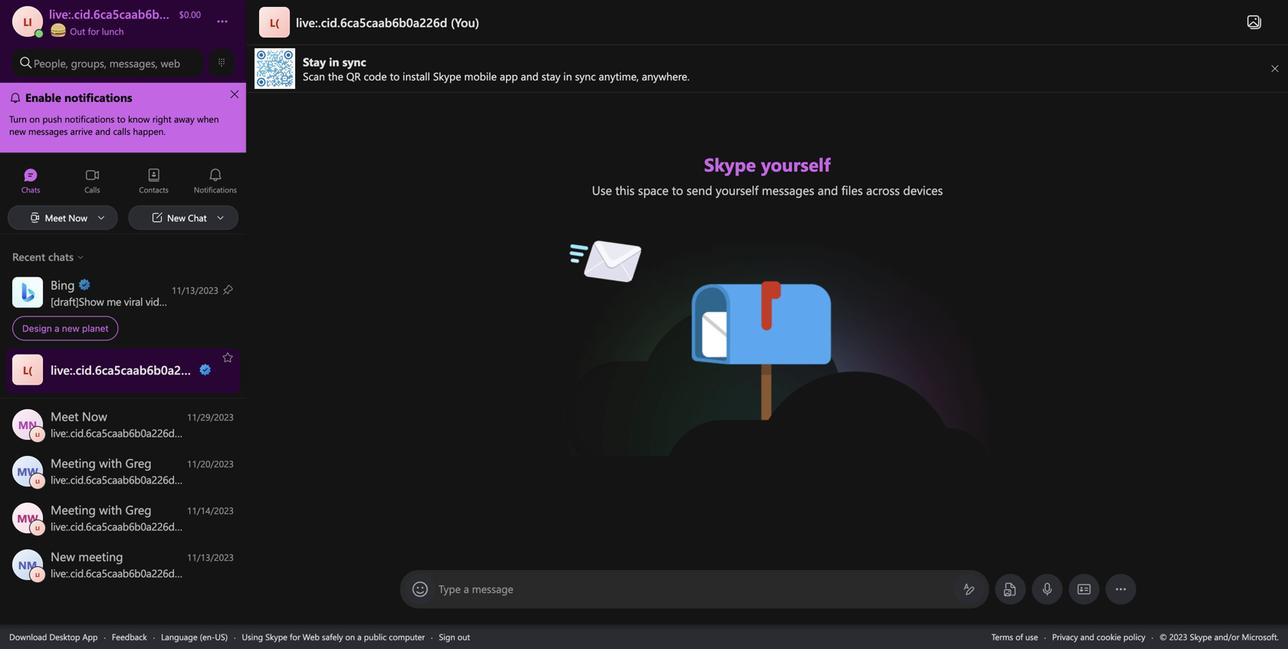 Task type: locate. For each thing, give the bounding box(es) containing it.
planet
[[82, 323, 109, 334]]

tab list
[[0, 161, 246, 203]]

out
[[70, 25, 85, 37]]

0 horizontal spatial on
[[178, 295, 190, 309]]

privacy and cookie policy
[[1053, 632, 1146, 643]]

people, groups, messages, web
[[34, 56, 180, 70]]

groups,
[[71, 56, 107, 70]]

a for design
[[54, 323, 59, 334]]

on left tiktok
[[178, 295, 190, 309]]

design a new planet
[[22, 323, 109, 334]]

out for lunch
[[68, 25, 124, 37]]

using skype for web safely on a public computer
[[242, 632, 425, 643]]

and
[[1081, 632, 1095, 643]]

2 horizontal spatial a
[[464, 582, 469, 596]]

on
[[178, 295, 190, 309], [345, 632, 355, 643]]

0 vertical spatial a
[[54, 323, 59, 334]]

a for type
[[464, 582, 469, 596]]

1 vertical spatial for
[[290, 632, 300, 643]]

[draft]show
[[51, 295, 104, 309]]

0 horizontal spatial a
[[54, 323, 59, 334]]

1 vertical spatial a
[[464, 582, 469, 596]]

computer
[[389, 632, 425, 643]]

for right out
[[88, 25, 99, 37]]

people,
[[34, 56, 68, 70]]

for left web at bottom
[[290, 632, 300, 643]]

a left new
[[54, 323, 59, 334]]

sign out
[[439, 632, 470, 643]]

download desktop app link
[[9, 632, 98, 643]]

tiktok
[[193, 295, 222, 309]]

cookie
[[1097, 632, 1122, 643]]

us)
[[215, 632, 228, 643]]

a right type
[[464, 582, 469, 596]]

for
[[88, 25, 99, 37], [290, 632, 300, 643]]

use
[[1026, 632, 1039, 643]]

a left public
[[357, 632, 362, 643]]

2 vertical spatial a
[[357, 632, 362, 643]]

a
[[54, 323, 59, 334], [464, 582, 469, 596], [357, 632, 362, 643]]

me
[[107, 295, 121, 309]]

0 vertical spatial on
[[178, 295, 190, 309]]

out
[[458, 632, 470, 643]]

1 horizontal spatial on
[[345, 632, 355, 643]]

(en-
[[200, 632, 215, 643]]

sign
[[439, 632, 455, 643]]

lunch
[[102, 25, 124, 37]]

0 horizontal spatial for
[[88, 25, 99, 37]]

web
[[161, 56, 180, 70]]

download desktop app
[[9, 632, 98, 643]]

on right safely
[[345, 632, 355, 643]]

0 vertical spatial for
[[88, 25, 99, 37]]

safely
[[322, 632, 343, 643]]



Task type: describe. For each thing, give the bounding box(es) containing it.
sign out link
[[439, 632, 470, 643]]

terms of use
[[992, 632, 1039, 643]]

of
[[1016, 632, 1024, 643]]

download
[[9, 632, 47, 643]]

messages,
[[110, 56, 158, 70]]

for inside button
[[88, 25, 99, 37]]

terms of use link
[[992, 632, 1039, 643]]

out for lunch button
[[49, 21, 201, 37]]

(you)
[[451, 14, 480, 30]]

desktop
[[49, 632, 80, 643]]

design
[[22, 323, 52, 334]]

using skype for web safely on a public computer link
[[242, 632, 425, 643]]

[draft]show me viral videos on tiktok
[[51, 295, 222, 309]]

videos
[[146, 295, 175, 309]]

web
[[303, 632, 320, 643]]

using
[[242, 632, 263, 643]]

live:.cid.6ca5caab6b0a226d (you)
[[296, 14, 480, 30]]

terms
[[992, 632, 1014, 643]]

privacy and cookie policy link
[[1053, 632, 1146, 643]]

1 horizontal spatial for
[[290, 632, 300, 643]]

feedback
[[112, 632, 147, 643]]

policy
[[1124, 632, 1146, 643]]

1 vertical spatial on
[[345, 632, 355, 643]]

live:.cid.6ca5caab6b0a226d
[[296, 14, 448, 30]]

message
[[472, 582, 514, 596]]

skype
[[265, 632, 288, 643]]

Type a message text field
[[439, 582, 951, 598]]

app
[[82, 632, 98, 643]]

type
[[439, 582, 461, 596]]

viral
[[124, 295, 143, 309]]

language (en-us)
[[161, 632, 228, 643]]

feedback link
[[112, 632, 147, 643]]

public
[[364, 632, 387, 643]]

language
[[161, 632, 198, 643]]

language (en-us) link
[[161, 632, 228, 643]]

new
[[62, 323, 80, 334]]

type a message
[[439, 582, 514, 596]]

people, groups, messages, web button
[[12, 49, 203, 77]]

1 horizontal spatial a
[[357, 632, 362, 643]]

privacy
[[1053, 632, 1079, 643]]



Task type: vqa. For each thing, say whether or not it's contained in the screenshot.
for in the button
yes



